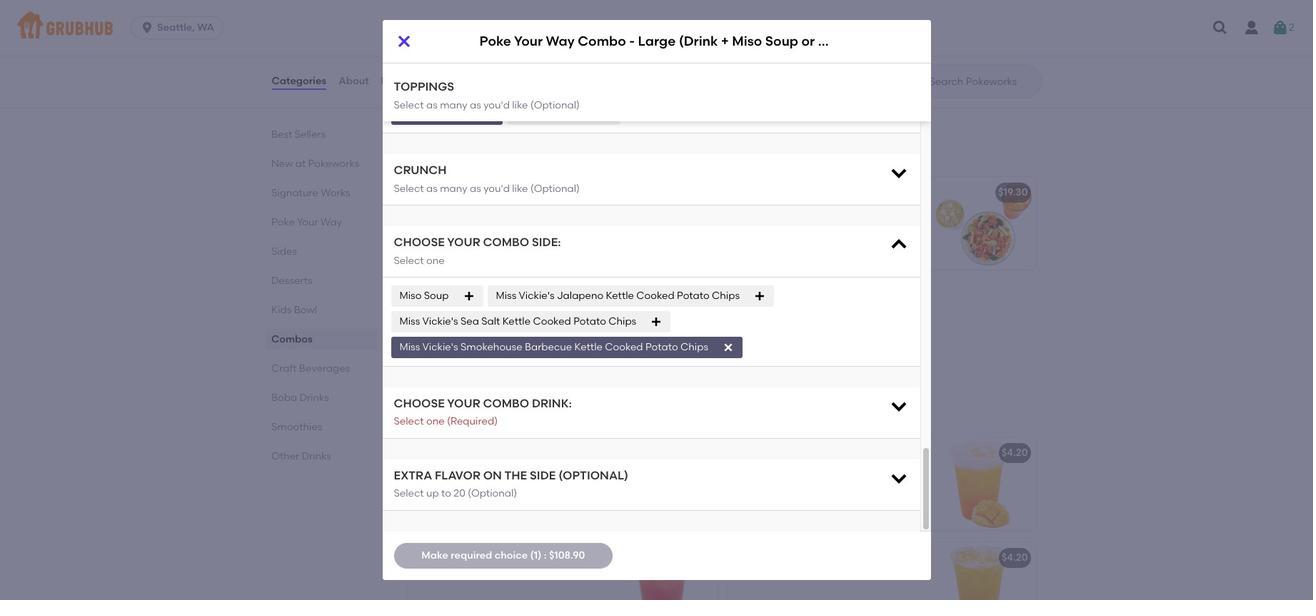 Task type: locate. For each thing, give the bounding box(es) containing it.
to left 20
[[441, 488, 451, 500]]

cooked left the $22.65
[[637, 290, 675, 302]]

1 vertical spatial beverages
[[449, 404, 528, 422]]

choice
[[879, 207, 911, 219], [535, 312, 568, 324], [495, 550, 528, 562]]

your for side:
[[447, 236, 480, 249]]

beverages up the "boba drinks"
[[299, 363, 350, 375]]

0 vertical spatial one
[[426, 255, 445, 267]]

beverages up lilikoi lemonade on the left of page
[[449, 404, 528, 422]]

up inside mix up to 2 proteins with your choice of base, mix-ins, toppings, and flavor.
[[755, 207, 768, 219]]

select down masago
[[394, 99, 424, 111]]

cooked down miss vickie's jalapeno kettle cooked potato chips
[[605, 341, 643, 353]]

1 vertical spatial toppings,
[[454, 326, 500, 338]]

1 horizontal spatial 2
[[1289, 21, 1295, 33]]

your
[[855, 207, 876, 219], [511, 312, 532, 324]]

cooked up miss vickie's smokehouse barbecue kettle cooked potato chips
[[533, 316, 571, 328]]

double up 'reviews'
[[400, 57, 434, 69]]

flavor. up the barbecue
[[524, 326, 553, 338]]

poke up "sides"
[[271, 216, 295, 229]]

4 select from the top
[[394, 416, 424, 428]]

like inside toppings select as many as you'd like (optional)
[[512, 99, 528, 111]]

svg image for miss vickie's jalapeno kettle cooked potato chips
[[754, 291, 766, 302]]

one for choose your combo drink:
[[426, 416, 445, 428]]

chicken
[[417, 51, 456, 63]]

1 vertical spatial (optional)
[[531, 183, 580, 195]]

double up the white
[[518, 31, 553, 43]]

2 your from the top
[[447, 397, 480, 411]]

svg image
[[1212, 19, 1229, 36], [1272, 19, 1289, 36], [140, 21, 154, 35], [485, 32, 497, 43], [767, 32, 778, 43], [395, 33, 412, 50], [661, 57, 672, 69], [832, 57, 843, 69], [483, 109, 494, 120], [889, 163, 909, 183], [889, 235, 909, 255], [651, 316, 662, 328], [889, 396, 909, 416], [889, 468, 909, 488]]

avocado up the rice,
[[555, 31, 599, 43]]

your
[[447, 236, 480, 249], [447, 397, 480, 411]]

2 horizontal spatial choice
[[879, 207, 911, 219]]

2 choose from the top
[[394, 397, 445, 411]]

craft beverages up the "boba drinks"
[[271, 363, 350, 375]]

1 one from the top
[[426, 255, 445, 267]]

many down +$0.60
[[440, 99, 468, 111]]

1 choose from the top
[[394, 236, 445, 249]]

vickie's left sea
[[422, 316, 458, 328]]

poke
[[480, 33, 511, 50], [271, 216, 295, 229], [417, 292, 441, 304]]

1 horizontal spatial toppings,
[[817, 221, 862, 233]]

0 horizontal spatial craft
[[271, 363, 296, 375]]

svg image
[[644, 32, 655, 43], [553, 57, 564, 69], [463, 291, 475, 302], [754, 291, 766, 302], [723, 342, 734, 353]]

2 vertical spatial chips)
[[704, 292, 736, 304]]

signature inside 'button'
[[417, 187, 464, 199]]

1 vertical spatial your
[[297, 216, 318, 229]]

combo up (required)
[[483, 397, 529, 411]]

svg image right the $22.65
[[754, 291, 766, 302]]

$4.20 for lilikoi lemonade
[[1002, 447, 1028, 459]]

choose up lilikoi
[[394, 397, 445, 411]]

double seaweed salad
[[400, 57, 512, 69]]

combo for drink:
[[483, 397, 529, 411]]

0 vertical spatial vickie's
[[519, 290, 555, 302]]

one up miso soup
[[426, 255, 445, 267]]

2 vertical spatial and
[[502, 326, 522, 338]]

mix
[[737, 207, 753, 219]]

select inside crunch select as many as you'd like (optional)
[[394, 183, 424, 195]]

0 vertical spatial combos
[[405, 144, 468, 162]]

make required choice (1) : $108.90
[[422, 550, 585, 562]]

craft up lilikoi
[[405, 404, 445, 422]]

1 horizontal spatial surimi
[[730, 57, 761, 69]]

toppings, up smokehouse
[[454, 326, 500, 338]]

1 vertical spatial choose
[[394, 397, 445, 411]]

beverages
[[299, 363, 350, 375], [449, 404, 528, 422]]

works down new at pokeworks
[[320, 187, 350, 199]]

1 combo from the top
[[483, 236, 529, 249]]

flavor
[[435, 469, 481, 483]]

toppings, right mix-
[[817, 221, 862, 233]]

categories
[[272, 75, 327, 87]]

$19.30
[[999, 187, 1028, 199]]

0 vertical spatial flavor.
[[737, 236, 766, 248]]

you'd inside toppings select as many as you'd like (optional)
[[484, 99, 510, 111]]

$22.65
[[677, 292, 708, 304]]

2 select from the top
[[394, 183, 424, 195]]

double surimi salad
[[693, 57, 791, 69]]

lemonade left (1)
[[473, 552, 526, 564]]

1 horizontal spatial of
[[737, 221, 746, 233]]

miss down mix
[[400, 341, 420, 353]]

works inside 'button'
[[467, 187, 497, 199]]

0 vertical spatial like
[[512, 99, 528, 111]]

with
[[493, 51, 513, 63], [832, 207, 853, 219], [489, 312, 509, 324]]

signature for signature works combo (drink + miso soup or kettle chips)
[[417, 187, 464, 199]]

choose inside choose your combo drink: select one (required)
[[394, 397, 445, 411]]

1 vertical spatial (drink
[[538, 187, 568, 199]]

1 many from the top
[[440, 99, 468, 111]]

$4.20 inside button
[[1002, 552, 1028, 564]]

svg image up wonton
[[553, 57, 564, 69]]

1 surimi from the left
[[586, 57, 616, 69]]

extra flavor on the side (optional) select up to 20 (optional)
[[394, 469, 629, 500]]

2 horizontal spatial poke
[[480, 33, 511, 50]]

like inside crunch select as many as you'd like (optional)
[[512, 183, 528, 195]]

strawberry lemonade button
[[408, 543, 717, 601]]

(optional) up side:
[[531, 183, 580, 195]]

up down extra
[[426, 488, 439, 500]]

choose up miso soup
[[394, 236, 445, 249]]

signature down at
[[271, 187, 318, 199]]

poke your way combo - large (drink + miso soup or kettle chips) image
[[610, 282, 717, 375]]

of down jalapeno
[[570, 312, 580, 324]]

0 horizontal spatial your
[[297, 216, 318, 229]]

proteins up mix-
[[791, 207, 830, 219]]

svg image for miss vickie's smokehouse barbecue kettle cooked potato chips
[[723, 342, 734, 353]]

avocado up chicken
[[400, 31, 443, 43]]

tofu
[[471, 51, 490, 63]]

0 horizontal spatial 2
[[783, 207, 788, 219]]

or inside "chicken or tofu with white rice, sweet corn, mandarin orange, edamame, surimi salad, wonton crisps, and pokeworks classic"
[[459, 51, 469, 63]]

like
[[512, 99, 528, 111], [512, 183, 528, 195]]

kids
[[271, 304, 291, 316]]

2 many from the top
[[440, 183, 468, 195]]

0 horizontal spatial of
[[570, 312, 580, 324]]

0 horizontal spatial +$1.15
[[521, 57, 547, 69]]

1 vertical spatial vickie's
[[422, 316, 458, 328]]

with inside three proteins with your choice of mix ins, toppings, and flavor.
[[489, 312, 509, 324]]

of inside mix up to 2 proteins with your choice of base, mix-ins, toppings, and flavor.
[[737, 221, 746, 233]]

lemonade
[[447, 447, 500, 459], [773, 447, 826, 459], [473, 552, 526, 564]]

large left $7.80
[[638, 33, 676, 50]]

your for drink:
[[447, 397, 480, 411]]

combo left side:
[[483, 236, 529, 249]]

chips
[[712, 290, 740, 302], [609, 316, 636, 328], [681, 341, 708, 353]]

0 vertical spatial and
[[450, 95, 469, 107]]

2 +$1.15 from the left
[[800, 57, 826, 69]]

0 vertical spatial chips
[[712, 290, 740, 302]]

0 vertical spatial you'd
[[484, 99, 510, 111]]

svg image right +$3.40 at the left
[[644, 32, 655, 43]]

up
[[755, 207, 768, 219], [426, 488, 439, 500]]

double down seaweed salad
[[693, 57, 728, 69]]

1 vertical spatial many
[[440, 183, 468, 195]]

and
[[450, 95, 469, 107], [865, 221, 884, 233], [502, 326, 522, 338]]

craft up the "boba"
[[271, 363, 296, 375]]

0 horizontal spatial ins,
[[436, 326, 452, 338]]

up up base,
[[755, 207, 768, 219]]

one inside choose your combo drink: select one (required)
[[426, 416, 445, 428]]

as
[[426, 99, 438, 111], [470, 99, 481, 111], [426, 183, 438, 195], [470, 183, 481, 195]]

1 vertical spatial poke
[[271, 216, 295, 229]]

your inside choose your combo drink: select one (required)
[[447, 397, 480, 411]]

1 your from the top
[[447, 236, 480, 249]]

1 vertical spatial proteins
[[447, 312, 486, 324]]

1 horizontal spatial flavor.
[[737, 236, 766, 248]]

2 vertical spatial choice
[[495, 550, 528, 562]]

+$1.15 right the double surimi salad
[[800, 57, 826, 69]]

mix up to 2 proteins with your choice of base, mix-ins, toppings, and flavor.
[[737, 207, 911, 248]]

(optional) for toppings
[[531, 99, 580, 111]]

poke up the "tofu"
[[480, 33, 511, 50]]

svg image right "poke your way combo - large (drink + miso soup or kettle chips)" image
[[723, 342, 734, 353]]

poke up three
[[417, 292, 441, 304]]

your inside choose your combo side: select one
[[447, 236, 480, 249]]

0 horizontal spatial your
[[511, 312, 532, 324]]

drinks for other drinks
[[301, 451, 331, 463]]

1 vertical spatial miss
[[400, 316, 420, 328]]

0 horizontal spatial works
[[320, 187, 350, 199]]

svg image up sea
[[463, 291, 475, 302]]

signature works combo (drink + miso soup or kettle chips)
[[417, 187, 707, 199]]

works up choose your combo side: select one
[[467, 187, 497, 199]]

2 vertical spatial poke
[[417, 292, 441, 304]]

0 vertical spatial of
[[737, 221, 746, 233]]

2 vertical spatial (optional)
[[468, 488, 517, 500]]

of
[[737, 221, 746, 233], [570, 312, 580, 324]]

select up lilikoi
[[394, 416, 424, 428]]

select up miso soup
[[394, 255, 424, 267]]

3 select from the top
[[394, 255, 424, 267]]

many inside crunch select as many as you'd like (optional)
[[440, 183, 468, 195]]

miss down miso soup
[[400, 316, 420, 328]]

1 horizontal spatial large
[[638, 33, 676, 50]]

combo up side:
[[500, 187, 536, 199]]

(optional) inside toppings select as many as you'd like (optional)
[[531, 99, 580, 111]]

one up lilikoi
[[426, 416, 445, 428]]

2 vertical spatial way
[[467, 292, 489, 304]]

way up the rice,
[[546, 33, 575, 50]]

1 like from the top
[[512, 99, 528, 111]]

1 vertical spatial combo
[[483, 397, 529, 411]]

+
[[705, 31, 711, 43], [721, 33, 729, 50], [570, 187, 576, 199], [600, 292, 606, 304]]

(optional) down "on"
[[468, 488, 517, 500]]

edamame,
[[417, 80, 470, 92]]

lilikoi lemonade image
[[610, 438, 717, 531]]

1 select from the top
[[394, 99, 424, 111]]

proteins right three
[[447, 312, 486, 324]]

2 inside button
[[1289, 21, 1295, 33]]

0 horizontal spatial surimi
[[586, 57, 616, 69]]

1 vertical spatial -
[[530, 292, 534, 304]]

surimi
[[586, 57, 616, 69], [730, 57, 761, 69]]

1 vertical spatial chips
[[609, 316, 636, 328]]

choose for choose your combo drink:
[[394, 397, 445, 411]]

$4.20
[[682, 447, 708, 459], [1002, 447, 1028, 459], [1002, 552, 1028, 564]]

1 horizontal spatial beverages
[[449, 404, 528, 422]]

0 horizontal spatial -
[[530, 292, 534, 304]]

mango lemonade image
[[930, 438, 1037, 531]]

your up miso soup
[[447, 236, 480, 249]]

flavor.
[[737, 236, 766, 248], [524, 326, 553, 338]]

select down extra
[[394, 488, 424, 500]]

0 horizontal spatial up
[[426, 488, 439, 500]]

2 vertical spatial cooked
[[605, 341, 643, 353]]

best
[[271, 129, 292, 141]]

combo inside choose your combo side: select one
[[483, 236, 529, 249]]

surimi down +$3.40 at the left
[[586, 57, 616, 69]]

combo
[[483, 236, 529, 249], [483, 397, 529, 411]]

svg image inside 2 button
[[1272, 19, 1289, 36]]

0 vertical spatial choice
[[879, 207, 911, 219]]

to inside mix up to 2 proteins with your choice of base, mix-ins, toppings, and flavor.
[[770, 207, 780, 219]]

- up the miss vickie's sea salt kettle cooked potato chips
[[530, 292, 534, 304]]

as down +$0.60
[[470, 99, 481, 111]]

0 horizontal spatial double
[[400, 57, 434, 69]]

lemonade inside button
[[473, 552, 526, 564]]

you'd down surimi
[[484, 99, 510, 111]]

0 horizontal spatial pokeworks
[[308, 158, 359, 170]]

combo up the miss vickie's sea salt kettle cooked potato chips
[[491, 292, 528, 304]]

one inside choose your combo side: select one
[[426, 255, 445, 267]]

your up the white
[[514, 33, 543, 50]]

large up the miss vickie's sea salt kettle cooked potato chips
[[537, 292, 565, 304]]

kettle inside 'button'
[[644, 187, 672, 199]]

+ inside 'button'
[[570, 187, 576, 199]]

(1)
[[530, 550, 542, 562]]

1 horizontal spatial avocado
[[555, 31, 599, 43]]

vickie's
[[519, 290, 555, 302], [422, 316, 458, 328], [422, 341, 458, 353]]

- up surimi salad
[[629, 33, 635, 50]]

double for double surimi salad
[[693, 57, 728, 69]]

svg image for miso soup
[[463, 291, 475, 302]]

pokeworks inside "chicken or tofu with white rice, sweet corn, mandarin orange, edamame, surimi salad, wonton crisps, and pokeworks classic"
[[471, 95, 523, 107]]

combos down kids bowl
[[271, 334, 312, 346]]

1 vertical spatial ins,
[[436, 326, 452, 338]]

chips right the $22.65
[[712, 290, 740, 302]]

choice inside mix up to 2 proteins with your choice of base, mix-ins, toppings, and flavor.
[[879, 207, 911, 219]]

$4.20 for strawberry lemonade
[[1002, 552, 1028, 564]]

1 horizontal spatial double
[[518, 31, 553, 43]]

or
[[802, 33, 815, 50], [459, 51, 469, 63], [631, 187, 641, 199], [660, 292, 671, 304]]

your
[[514, 33, 543, 50], [297, 216, 318, 229], [443, 292, 465, 304]]

2 vertical spatial chips
[[681, 341, 708, 353]]

(optional) down the green onion
[[531, 99, 580, 111]]

toppings
[[394, 80, 454, 94]]

1 horizontal spatial ins,
[[799, 221, 815, 233]]

craft beverages up lilikoi lemonade on the left of page
[[405, 404, 528, 422]]

1 vertical spatial chips)
[[675, 187, 707, 199]]

1 vertical spatial of
[[570, 312, 580, 324]]

0 horizontal spatial avocado
[[400, 31, 443, 43]]

0 horizontal spatial combos
[[271, 334, 312, 346]]

1 horizontal spatial way
[[467, 292, 489, 304]]

drinks right other
[[301, 451, 331, 463]]

mandarin
[[474, 66, 522, 78]]

1 horizontal spatial to
[[770, 207, 780, 219]]

1 horizontal spatial craft beverages
[[405, 404, 528, 422]]

(optional) inside crunch select as many as you'd like (optional)
[[531, 183, 580, 195]]

0 vertical spatial -
[[629, 33, 635, 50]]

choose
[[394, 236, 445, 249], [394, 397, 445, 411]]

ins, inside mix up to 2 proteins with your choice of base, mix-ins, toppings, and flavor.
[[799, 221, 815, 233]]

ins, right base,
[[799, 221, 815, 233]]

works
[[467, 187, 497, 199], [320, 187, 350, 199]]

you'd
[[484, 99, 510, 111], [484, 183, 510, 195]]

1 vertical spatial combos
[[271, 334, 312, 346]]

many for crunch
[[440, 183, 468, 195]]

toppings,
[[817, 221, 862, 233], [454, 326, 500, 338]]

lemonade for strawberry lemonade
[[473, 552, 526, 564]]

lemonade right mango
[[773, 447, 826, 459]]

1 vertical spatial 2
[[783, 207, 788, 219]]

2 avocado from the left
[[555, 31, 599, 43]]

soup inside 'button'
[[604, 187, 629, 199]]

potato for miss vickie's smokehouse barbecue kettle cooked potato chips
[[646, 341, 678, 353]]

way up sea
[[467, 292, 489, 304]]

double
[[518, 31, 553, 43], [400, 57, 434, 69], [693, 57, 728, 69]]

you'd up choose your combo side: select one
[[484, 183, 510, 195]]

signature down crunch
[[417, 187, 464, 199]]

kids bowl
[[271, 304, 317, 316]]

0 horizontal spatial signature
[[271, 187, 318, 199]]

1 +$1.15 from the left
[[521, 57, 547, 69]]

2 horizontal spatial double
[[693, 57, 728, 69]]

proteins inside mix up to 2 proteins with your choice of base, mix-ins, toppings, and flavor.
[[791, 207, 830, 219]]

0 horizontal spatial toppings,
[[454, 326, 500, 338]]

your up (required)
[[447, 397, 480, 411]]

categories button
[[271, 56, 327, 107]]

you'd inside crunch select as many as you'd like (optional)
[[484, 183, 510, 195]]

combo inside choose your combo drink: select one (required)
[[483, 397, 529, 411]]

vickie's down mix
[[422, 341, 458, 353]]

2 vertical spatial combo
[[491, 292, 528, 304]]

your up sea
[[443, 292, 465, 304]]

5 select from the top
[[394, 488, 424, 500]]

0 horizontal spatial way
[[320, 216, 342, 229]]

0 vertical spatial (drink
[[679, 33, 718, 50]]

vickie's up the miss vickie's sea salt kettle cooked potato chips
[[519, 290, 555, 302]]

drinks right the "boba"
[[299, 392, 329, 404]]

sesame seeds
[[516, 108, 586, 120]]

$4.20 button
[[728, 543, 1037, 601]]

lilikoi lemonade
[[417, 447, 500, 459]]

one for choose your combo side:
[[426, 255, 445, 267]]

base,
[[749, 221, 775, 233]]

signature
[[417, 187, 464, 199], [271, 187, 318, 199]]

pokeworks right at
[[308, 158, 359, 170]]

lemonade for mango lemonade
[[773, 447, 826, 459]]

:
[[544, 550, 547, 562]]

1 vertical spatial with
[[832, 207, 853, 219]]

chips down miss vickie's jalapeno kettle cooked potato chips
[[609, 316, 636, 328]]

ins,
[[799, 221, 815, 233], [436, 326, 452, 338]]

2 vertical spatial vickie's
[[422, 341, 458, 353]]

select inside "extra flavor on the side (optional) select up to 20 (optional)"
[[394, 488, 424, 500]]

0 vertical spatial pokeworks
[[471, 95, 523, 107]]

of down mix
[[737, 221, 746, 233]]

1 vertical spatial choice
[[535, 312, 568, 324]]

many down crunch
[[440, 183, 468, 195]]

many inside toppings select as many as you'd like (optional)
[[440, 99, 468, 111]]

1 horizontal spatial proteins
[[791, 207, 830, 219]]

salad,
[[504, 80, 533, 92]]

corn,
[[448, 66, 472, 78]]

1 horizontal spatial craft
[[405, 404, 445, 422]]

2 like from the top
[[512, 183, 528, 195]]

miss up the miss vickie's sea salt kettle cooked potato chips
[[496, 290, 517, 302]]

combo up surimi salad
[[578, 33, 626, 50]]

+$1.15 for double seaweed salad
[[521, 57, 547, 69]]

select inside choose your combo side: select one
[[394, 255, 424, 267]]

1 vertical spatial your
[[511, 312, 532, 324]]

proteins inside three proteins with your choice of mix ins, toppings, and flavor.
[[447, 312, 486, 324]]

miso inside 'button'
[[579, 187, 601, 199]]

to up mix-
[[770, 207, 780, 219]]

+$1.15
[[521, 57, 547, 69], [800, 57, 826, 69]]

2 one from the top
[[426, 416, 445, 428]]

choice inside three proteins with your choice of mix ins, toppings, and flavor.
[[535, 312, 568, 324]]

1 horizontal spatial signature
[[417, 187, 464, 199]]

bowl
[[294, 304, 317, 316]]

proteins
[[791, 207, 830, 219], [447, 312, 486, 324]]

combos up crunch
[[405, 144, 468, 162]]

surimi down seaweed salad
[[730, 57, 761, 69]]

select down crunch
[[394, 183, 424, 195]]

sellers
[[294, 129, 325, 141]]

reviews button
[[380, 56, 422, 107]]

1 vertical spatial combo
[[500, 187, 536, 199]]

chips down the $22.65
[[681, 341, 708, 353]]

1 you'd from the top
[[484, 99, 510, 111]]

1 horizontal spatial up
[[755, 207, 768, 219]]

signature for signature works
[[271, 187, 318, 199]]

0 vertical spatial ins,
[[799, 221, 815, 233]]

2 you'd from the top
[[484, 183, 510, 195]]

signature works
[[271, 187, 350, 199]]

(drink inside 'button'
[[538, 187, 568, 199]]

way down the signature works
[[320, 216, 342, 229]]

1 vertical spatial way
[[320, 216, 342, 229]]

ins, inside three proteins with your choice of mix ins, toppings, and flavor.
[[436, 326, 452, 338]]

2 vertical spatial miss
[[400, 341, 420, 353]]

choose inside choose your combo side: select one
[[394, 236, 445, 249]]

chips for miss vickie's smokehouse barbecue kettle cooked potato chips
[[681, 341, 708, 353]]

flavor. down base,
[[737, 236, 766, 248]]

2 horizontal spatial way
[[546, 33, 575, 50]]

spicy furikake
[[400, 108, 468, 120]]

cooked
[[637, 290, 675, 302], [533, 316, 571, 328], [605, 341, 643, 353]]

lemonade up flavor
[[447, 447, 500, 459]]

(optional) for crunch
[[531, 183, 580, 195]]

pokeworks
[[471, 95, 523, 107], [308, 158, 359, 170]]

combo
[[578, 33, 626, 50], [500, 187, 536, 199], [491, 292, 528, 304]]

0 vertical spatial seaweed
[[677, 31, 722, 43]]

large
[[638, 33, 676, 50], [537, 292, 565, 304]]

jalapeno
[[557, 290, 604, 302]]

0 horizontal spatial craft beverages
[[271, 363, 350, 375]]

2 combo from the top
[[483, 397, 529, 411]]

your down the signature works
[[297, 216, 318, 229]]

ins, right mix
[[436, 326, 452, 338]]

0 horizontal spatial beverages
[[299, 363, 350, 375]]

+$1.15 up green
[[521, 57, 547, 69]]

pokeworks down surimi
[[471, 95, 523, 107]]

with inside mix up to 2 proteins with your choice of base, mix-ins, toppings, and flavor.
[[832, 207, 853, 219]]



Task type: vqa. For each thing, say whether or not it's contained in the screenshot.
the bottommost (Drink
yes



Task type: describe. For each thing, give the bounding box(es) containing it.
three
[[417, 312, 445, 324]]

1 horizontal spatial combos
[[405, 144, 468, 162]]

signature works combo (drink + miso soup or kettle chips) button
[[408, 177, 717, 270]]

main navigation navigation
[[0, 0, 1313, 56]]

select inside toppings select as many as you'd like (optional)
[[394, 99, 424, 111]]

flavor. inside mix up to 2 proteins with your choice of base, mix-ins, toppings, and flavor.
[[737, 236, 766, 248]]

1 horizontal spatial seaweed
[[677, 31, 722, 43]]

smoothies
[[271, 421, 322, 434]]

select inside choose your combo drink: select one (required)
[[394, 416, 424, 428]]

crunch
[[394, 164, 447, 177]]

mango lemonade
[[737, 447, 826, 459]]

like for toppings
[[512, 99, 528, 111]]

choose your combo drink: select one (required)
[[394, 397, 572, 428]]

2 button
[[1272, 15, 1295, 41]]

signature works combo (drink + miso soup or kettle chips) image
[[610, 177, 717, 270]]

Search Pokeworks search field
[[928, 75, 1037, 89]]

2 surimi from the left
[[730, 57, 761, 69]]

+$0.60
[[447, 82, 479, 94]]

surimi salad
[[586, 57, 646, 69]]

1 vertical spatial poke your way combo - large (drink + miso soup or kettle chips)
[[417, 292, 736, 304]]

choose your combo side: select one
[[394, 236, 561, 267]]

$108.90
[[549, 550, 585, 562]]

and inside "chicken or tofu with white rice, sweet corn, mandarin orange, edamame, surimi salad, wonton crisps, and pokeworks classic"
[[450, 95, 469, 107]]

lilikoi green tea image
[[930, 543, 1037, 601]]

sesame
[[516, 108, 554, 120]]

0 vertical spatial poke
[[480, 33, 511, 50]]

cooked for miss vickie's smokehouse barbecue kettle cooked potato chips
[[605, 341, 643, 353]]

drinks for boba drinks
[[299, 392, 329, 404]]

0 vertical spatial poke your way combo - large (drink + miso soup or kettle chips)
[[480, 33, 902, 50]]

poke your way
[[271, 216, 342, 229]]

miss vickie's sea salt kettle cooked potato chips
[[400, 316, 636, 328]]

other drinks
[[271, 451, 331, 463]]

(required)
[[447, 416, 498, 428]]

kids bowl image
[[610, 22, 717, 114]]

svg image inside "seattle, wa" button
[[140, 21, 154, 35]]

0 vertical spatial craft
[[271, 363, 296, 375]]

seaweed salad
[[677, 31, 752, 43]]

toppings select as many as you'd like (optional)
[[394, 80, 580, 111]]

$7.80 +
[[680, 31, 711, 43]]

toppings, inside mix up to 2 proteins with your choice of base, mix-ins, toppings, and flavor.
[[817, 221, 862, 233]]

1 vertical spatial pokeworks
[[308, 158, 359, 170]]

wonton
[[536, 80, 572, 92]]

seattle,
[[157, 21, 195, 34]]

strawberry lemonade
[[417, 552, 526, 564]]

potato for miss vickie's sea salt kettle cooked potato chips
[[574, 316, 606, 328]]

1 vertical spatial seaweed
[[437, 57, 482, 69]]

and inside three proteins with your choice of mix ins, toppings, and flavor.
[[502, 326, 522, 338]]

0 vertical spatial potato
[[677, 290, 710, 302]]

(optional)
[[559, 469, 629, 483]]

orange,
[[525, 66, 562, 78]]

crisps,
[[417, 95, 447, 107]]

vickie's for smokehouse
[[422, 341, 458, 353]]

combo for side:
[[483, 236, 529, 249]]

as down crunch
[[426, 183, 438, 195]]

0 vertical spatial large
[[638, 33, 676, 50]]

about
[[339, 75, 369, 87]]

smokehouse
[[461, 341, 522, 353]]

miss vickie's jalapeno kettle cooked potato chips
[[496, 290, 740, 302]]

and inside mix up to 2 proteins with your choice of base, mix-ins, toppings, and flavor.
[[865, 221, 884, 233]]

flavor. inside three proteins with your choice of mix ins, toppings, and flavor.
[[524, 326, 553, 338]]

sides
[[271, 246, 297, 258]]

1 vertical spatial craft
[[405, 404, 445, 422]]

1 horizontal spatial poke
[[417, 292, 441, 304]]

+$1.15 for double surimi salad
[[800, 57, 826, 69]]

miss vickie's smokehouse barbecue kettle cooked potato chips
[[400, 341, 708, 353]]

works for signature works combo (drink + miso soup or kettle chips)
[[467, 187, 497, 199]]

2 horizontal spatial chips
[[712, 290, 740, 302]]

chips) inside 'button'
[[675, 187, 707, 199]]

classic
[[525, 95, 560, 107]]

other
[[271, 451, 299, 463]]

strawberry lemonade image
[[610, 543, 717, 601]]

1 horizontal spatial -
[[629, 33, 635, 50]]

2 horizontal spatial your
[[514, 33, 543, 50]]

0 vertical spatial craft beverages
[[271, 363, 350, 375]]

boba
[[271, 392, 297, 404]]

(optional) inside "extra flavor on the side (optional) select up to 20 (optional)"
[[468, 488, 517, 500]]

as down toppings
[[426, 99, 438, 111]]

2 inside mix up to 2 proteins with your choice of base, mix-ins, toppings, and flavor.
[[783, 207, 788, 219]]

miss for miss vickie's jalapeno kettle cooked potato chips
[[496, 290, 517, 302]]

strawberry
[[417, 552, 471, 564]]

0 vertical spatial way
[[546, 33, 575, 50]]

make
[[422, 550, 448, 562]]

furikake
[[428, 108, 468, 120]]

new
[[271, 158, 293, 170]]

crunch select as many as you'd like (optional)
[[394, 164, 580, 195]]

to inside "extra flavor on the side (optional) select up to 20 (optional)"
[[441, 488, 451, 500]]

or inside signature works combo (drink + miso soup or kettle chips) 'button'
[[631, 187, 641, 199]]

0 vertical spatial cooked
[[637, 290, 675, 302]]

vickie's for sea
[[422, 316, 458, 328]]

double avocado
[[518, 31, 599, 43]]

rice,
[[544, 51, 565, 63]]

0 vertical spatial combo
[[578, 33, 626, 50]]

seattle, wa button
[[131, 16, 229, 39]]

lilikoi
[[417, 447, 445, 459]]

your inside three proteins with your choice of mix ins, toppings, and flavor.
[[511, 312, 532, 324]]

sea
[[461, 316, 479, 328]]

extra
[[394, 469, 432, 483]]

poke your way combo - regular (drink + miso soup or kettle chips) image
[[930, 177, 1037, 270]]

required
[[451, 550, 492, 562]]

on
[[483, 469, 502, 483]]

2 vertical spatial (drink
[[568, 292, 597, 304]]

mix
[[417, 326, 434, 338]]

seattle, wa
[[157, 21, 214, 34]]

the
[[505, 469, 527, 483]]

spicy
[[400, 108, 426, 120]]

miso soup
[[400, 290, 449, 302]]

masago
[[400, 82, 439, 94]]

1 avocado from the left
[[400, 31, 443, 43]]

double for double avocado
[[518, 31, 553, 43]]

white
[[516, 51, 542, 63]]

up inside "extra flavor on the side (optional) select up to 20 (optional)"
[[426, 488, 439, 500]]

as up choose your combo side: select one
[[470, 183, 481, 195]]

of inside three proteins with your choice of mix ins, toppings, and flavor.
[[570, 312, 580, 324]]

drink:
[[532, 397, 572, 411]]

lemonade for lilikoi lemonade
[[447, 447, 500, 459]]

at
[[295, 158, 306, 170]]

miss for miss vickie's smokehouse barbecue kettle cooked potato chips
[[400, 341, 420, 353]]

works for signature works
[[320, 187, 350, 199]]

0 vertical spatial beverages
[[299, 363, 350, 375]]

choose for choose your combo side:
[[394, 236, 445, 249]]

mix-
[[778, 221, 799, 233]]

0 vertical spatial chips)
[[859, 33, 902, 50]]

1 vertical spatial large
[[537, 292, 565, 304]]

$7.80
[[680, 31, 705, 43]]

miss for miss vickie's sea salt kettle cooked potato chips
[[400, 316, 420, 328]]

cooked for miss vickie's sea salt kettle cooked potato chips
[[533, 316, 571, 328]]

side:
[[532, 236, 561, 249]]

2 vertical spatial your
[[443, 292, 465, 304]]

like for crunch
[[512, 183, 528, 195]]

combo inside 'button'
[[500, 187, 536, 199]]

you'd for crunch
[[484, 183, 510, 195]]

best sellers
[[271, 129, 325, 141]]

mango
[[737, 447, 771, 459]]

0 horizontal spatial choice
[[495, 550, 528, 562]]

vickie's for jalapeno
[[519, 290, 555, 302]]

salt
[[482, 316, 500, 328]]

toppings, inside three proteins with your choice of mix ins, toppings, and flavor.
[[454, 326, 500, 338]]

sweet
[[417, 66, 445, 78]]

surimi
[[473, 80, 502, 92]]

double for double seaweed salad
[[400, 57, 434, 69]]

reviews
[[381, 75, 421, 87]]

20
[[454, 488, 465, 500]]

seeds
[[557, 108, 586, 120]]

chips for miss vickie's sea salt kettle cooked potato chips
[[609, 316, 636, 328]]

with inside "chicken or tofu with white rice, sweet corn, mandarin orange, edamame, surimi salad, wonton crisps, and pokeworks classic"
[[493, 51, 513, 63]]

boba drinks
[[271, 392, 329, 404]]

0 horizontal spatial poke
[[271, 216, 295, 229]]

your inside mix up to 2 proteins with your choice of base, mix-ins, toppings, and flavor.
[[855, 207, 876, 219]]

many for toppings
[[440, 99, 468, 111]]

barbecue
[[525, 341, 572, 353]]

wa
[[197, 21, 214, 34]]

you'd for toppings
[[484, 99, 510, 111]]

chicken or tofu with white rice, sweet corn, mandarin orange, edamame, surimi salad, wonton crisps, and pokeworks classic
[[417, 51, 572, 107]]



